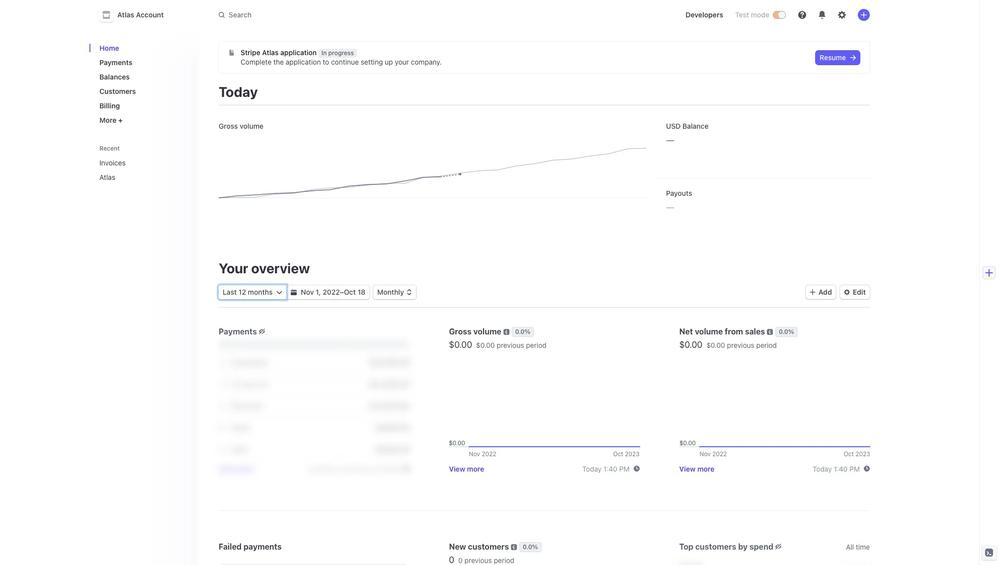 Task type: describe. For each thing, give the bounding box(es) containing it.
developers
[[686, 10, 723, 19]]

add button
[[806, 285, 836, 299]]

new customers
[[449, 542, 509, 551]]

balances
[[99, 73, 130, 81]]

pm for net volume from sales
[[850, 465, 860, 473]]

clear history image
[[182, 145, 188, 151]]

time
[[856, 543, 870, 551]]

Search search field
[[213, 6, 493, 24]]

last 12 months button
[[219, 285, 287, 299]]

last
[[223, 288, 237, 296]]

customers link
[[95, 83, 191, 99]]

net volume from sales
[[680, 327, 765, 336]]

up
[[385, 58, 393, 66]]

complete
[[241, 58, 272, 66]]

balance
[[683, 122, 709, 130]]

more
[[99, 116, 117, 124]]

hidden image
[[259, 329, 265, 335]]

view for gross volume
[[449, 465, 465, 473]]

edit
[[853, 288, 866, 296]]

recent navigation links element
[[89, 140, 199, 185]]

resume
[[820, 53, 846, 62]]

1 more from the left
[[237, 465, 254, 473]]

pm for gross volume
[[619, 465, 630, 473]]

nov 1, 2022 – oct 18
[[301, 288, 366, 296]]

0.0% for gross volume
[[515, 328, 531, 336]]

core navigation links element
[[95, 40, 191, 128]]

view more for net volume from sales
[[680, 465, 715, 473]]

developers link
[[682, 7, 727, 23]]

1 vertical spatial application
[[286, 58, 321, 66]]

payments
[[244, 542, 282, 551]]

$0.00 $0.00 previous period for gross volume
[[449, 340, 547, 350]]

info image for gross volume
[[503, 329, 509, 335]]

payouts
[[666, 189, 692, 197]]

atlas for atlas "link" in the left of the page
[[99, 173, 115, 181]]

18
[[358, 288, 366, 296]]

1 vertical spatial gross
[[449, 327, 472, 336]]

to
[[323, 58, 329, 66]]

billing link
[[95, 97, 191, 114]]

your
[[219, 260, 248, 276]]

1:40 for gross volume
[[604, 465, 618, 473]]

today 1:40 pm for net volume from sales
[[813, 465, 860, 473]]

net
[[680, 327, 693, 336]]

account
[[136, 10, 164, 19]]

usd balance —
[[666, 122, 709, 146]]

new
[[449, 542, 466, 551]]

period for net volume from sales
[[757, 341, 777, 350]]

0 horizontal spatial gross
[[219, 122, 238, 130]]

0 horizontal spatial volume
[[240, 122, 264, 130]]

view more for gross volume
[[449, 465, 484, 473]]

payments link
[[95, 54, 191, 71]]

setting
[[361, 58, 383, 66]]

help image
[[799, 11, 806, 19]]

hidden image
[[776, 544, 781, 550]]

volume for info icon associated with net volume from sales
[[695, 327, 723, 336]]

1 vertical spatial gross volume
[[449, 327, 502, 336]]

stripe atlas application in progress complete the application to continue setting up your company.
[[241, 48, 442, 66]]

balances link
[[95, 69, 191, 85]]

–
[[340, 288, 344, 296]]

last 12 months
[[223, 288, 273, 296]]

company.
[[411, 58, 442, 66]]

oct
[[344, 288, 356, 296]]

— inside payouts —
[[666, 201, 675, 213]]

0
[[459, 556, 463, 565]]

view more link for gross volume
[[449, 465, 484, 473]]

today for net
[[813, 465, 832, 473]]

payments inside "link"
[[99, 58, 132, 67]]

toolbar containing add
[[806, 285, 870, 299]]

invoices
[[99, 159, 126, 167]]

by
[[738, 542, 748, 551]]



Task type: locate. For each thing, give the bounding box(es) containing it.
1 horizontal spatial info image
[[511, 544, 517, 550]]

1 pm from the left
[[619, 465, 630, 473]]

atlas inside stripe atlas application in progress complete the application to continue setting up your company.
[[262, 48, 279, 57]]

1 vertical spatial —
[[666, 201, 675, 213]]

1 vertical spatial payments
[[219, 327, 257, 336]]

failed payments
[[219, 542, 282, 551]]

billing
[[99, 101, 120, 110]]

2 horizontal spatial previous
[[727, 341, 755, 350]]

2 view more link from the left
[[449, 465, 484, 473]]

previous for gross volume
[[497, 341, 524, 350]]

months
[[248, 288, 273, 296]]

0 horizontal spatial more
[[237, 465, 254, 473]]

1 $0.00 $0.00 previous period from the left
[[449, 340, 547, 350]]

0 horizontal spatial svg image
[[229, 50, 235, 56]]

2 view from the left
[[449, 465, 465, 473]]

1 horizontal spatial view more
[[449, 465, 484, 473]]

0 horizontal spatial gross volume
[[219, 122, 264, 130]]

your overview
[[219, 260, 310, 276]]

1 horizontal spatial previous
[[497, 341, 524, 350]]

all time
[[846, 543, 870, 551]]

1 horizontal spatial volume
[[474, 327, 502, 336]]

1 horizontal spatial today 1:40 pm
[[813, 465, 860, 473]]

2 horizontal spatial volume
[[695, 327, 723, 336]]

0 vertical spatial $5000.00
[[376, 423, 409, 432]]

application up the
[[281, 48, 317, 57]]

period for gross volume
[[526, 341, 547, 350]]

0 horizontal spatial $0.00 $0.00 previous period
[[449, 340, 547, 350]]

atlas account
[[117, 10, 164, 19]]

2 horizontal spatial info image
[[767, 329, 773, 335]]

3 view more from the left
[[680, 465, 715, 473]]

today
[[219, 84, 258, 100], [583, 465, 602, 473], [813, 465, 832, 473]]

0.0% for net volume from sales
[[779, 328, 794, 336]]

view
[[219, 465, 235, 473], [449, 465, 465, 473], [680, 465, 696, 473]]

0 vertical spatial application
[[281, 48, 317, 57]]

0.0%
[[515, 328, 531, 336], [779, 328, 794, 336], [523, 543, 538, 551]]

test
[[735, 10, 749, 19]]

2 more from the left
[[467, 465, 484, 473]]

test mode
[[735, 10, 770, 19]]

1 1:40 from the left
[[604, 465, 618, 473]]

0 horizontal spatial previous
[[465, 556, 492, 565]]

atlas
[[117, 10, 134, 19], [262, 48, 279, 57], [99, 173, 115, 181]]

view more link
[[219, 465, 254, 473], [449, 465, 484, 473], [680, 465, 715, 473]]

payments
[[99, 58, 132, 67], [219, 327, 257, 336]]

usd
[[666, 122, 681, 130]]

info image for net volume from sales
[[767, 329, 773, 335]]

2022
[[323, 288, 340, 296]]

view more link for net volume from sales
[[680, 465, 715, 473]]

payments up balances at top left
[[99, 58, 132, 67]]

1 horizontal spatial pm
[[850, 465, 860, 473]]

1 view from the left
[[219, 465, 235, 473]]

2 horizontal spatial view more
[[680, 465, 715, 473]]

2 horizontal spatial atlas
[[262, 48, 279, 57]]

2 today 1:40 pm from the left
[[813, 465, 860, 473]]

more for gross volume
[[467, 465, 484, 473]]

0 vertical spatial gross volume
[[219, 122, 264, 130]]

atlas left the account
[[117, 10, 134, 19]]

payouts —
[[666, 189, 692, 213]]

today for gross
[[583, 465, 602, 473]]

2 horizontal spatial svg image
[[850, 55, 856, 61]]

pin to navigation image
[[182, 159, 190, 167]]

$5000.00
[[376, 423, 409, 432], [376, 445, 409, 454]]

3 view from the left
[[680, 465, 696, 473]]

overview
[[251, 260, 310, 276]]

1,
[[316, 288, 321, 296]]

0 horizontal spatial period
[[494, 556, 515, 565]]

0 horizontal spatial info image
[[503, 329, 509, 335]]

spend
[[750, 542, 774, 551]]

0 horizontal spatial 1:40
[[604, 465, 618, 473]]

1 horizontal spatial gross
[[449, 327, 472, 336]]

period
[[526, 341, 547, 350], [757, 341, 777, 350], [494, 556, 515, 565]]

top
[[680, 542, 694, 551]]

0 horizontal spatial view
[[219, 465, 235, 473]]

recent element
[[89, 155, 199, 185]]

pin to navigation image
[[182, 173, 190, 181]]

gross
[[219, 122, 238, 130], [449, 327, 472, 336]]

pm
[[619, 465, 630, 473], [850, 465, 860, 473]]

1 horizontal spatial $0.00 $0.00 previous period
[[680, 340, 777, 350]]

customers for top
[[696, 542, 737, 551]]

atlas for atlas account
[[117, 10, 134, 19]]

today 1:40 pm
[[583, 465, 630, 473], [813, 465, 860, 473]]

previous for net volume from sales
[[727, 341, 755, 350]]

2 horizontal spatial view more link
[[680, 465, 715, 473]]

0 vertical spatial payments
[[99, 58, 132, 67]]

1 $5000.00 from the top
[[376, 423, 409, 432]]

2 horizontal spatial today
[[813, 465, 832, 473]]

— down usd
[[666, 134, 675, 146]]

1 horizontal spatial more
[[467, 465, 484, 473]]

stripe
[[241, 48, 260, 57]]

— down payouts
[[666, 201, 675, 213]]

atlas link
[[95, 169, 177, 185]]

12
[[239, 288, 246, 296]]

1 vertical spatial atlas
[[262, 48, 279, 57]]

atlas account button
[[99, 8, 174, 22]]

settings image
[[838, 11, 846, 19]]

1:40
[[604, 465, 618, 473], [834, 465, 848, 473]]

home
[[99, 44, 119, 52]]

3 view more link from the left
[[680, 465, 715, 473]]

more for net volume from sales
[[698, 465, 715, 473]]

toolbar
[[806, 285, 870, 299]]

2 vertical spatial atlas
[[99, 173, 115, 181]]

1 horizontal spatial 1:40
[[834, 465, 848, 473]]

your
[[395, 58, 409, 66]]

today 1:40 pm for gross volume
[[583, 465, 630, 473]]

1:40 for net volume from sales
[[834, 465, 848, 473]]

0 previous period
[[459, 556, 515, 565]]

atlas up the
[[262, 48, 279, 57]]

1 horizontal spatial gross volume
[[449, 327, 502, 336]]

payments grid
[[219, 352, 409, 461]]

customers left by in the bottom of the page
[[696, 542, 737, 551]]

customers
[[468, 542, 509, 551], [696, 542, 737, 551]]

—
[[666, 134, 675, 146], [666, 201, 675, 213]]

1 view more link from the left
[[219, 465, 254, 473]]

home link
[[95, 40, 191, 56]]

resume link
[[816, 51, 860, 65]]

3 more from the left
[[698, 465, 715, 473]]

0.0% for new customers
[[523, 543, 538, 551]]

2 $5000.00 from the top
[[376, 445, 409, 454]]

add
[[819, 288, 832, 296]]

volume for info icon associated with gross volume
[[474, 327, 502, 336]]

customers for new
[[468, 542, 509, 551]]

the
[[274, 58, 284, 66]]

0 vertical spatial —
[[666, 134, 675, 146]]

svg image left stripe
[[229, 50, 235, 56]]

Search text field
[[213, 6, 493, 24]]

progress
[[328, 49, 354, 57]]

recent
[[99, 145, 120, 152]]

$15,000.00
[[369, 402, 409, 410]]

0 horizontal spatial pm
[[619, 465, 630, 473]]

0 horizontal spatial customers
[[468, 542, 509, 551]]

svg image
[[229, 50, 235, 56], [850, 55, 856, 61], [291, 289, 297, 295]]

$0.00 $0.00 previous period
[[449, 340, 547, 350], [680, 340, 777, 350]]

svg image right resume
[[850, 55, 856, 61]]

2 view more from the left
[[449, 465, 484, 473]]

previous
[[497, 341, 524, 350], [727, 341, 755, 350], [465, 556, 492, 565]]

more
[[237, 465, 254, 473], [467, 465, 484, 473], [698, 465, 715, 473]]

2 pm from the left
[[850, 465, 860, 473]]

figure
[[219, 149, 646, 198], [219, 149, 646, 198]]

$0.00 $0.00 previous period for net volume from sales
[[680, 340, 777, 350]]

all
[[846, 543, 854, 551]]

1 horizontal spatial view more link
[[449, 465, 484, 473]]

0 vertical spatial atlas
[[117, 10, 134, 19]]

2 — from the top
[[666, 201, 675, 213]]

1 — from the top
[[666, 134, 675, 146]]

invoices link
[[95, 155, 177, 171]]

0 horizontal spatial today 1:40 pm
[[583, 465, 630, 473]]

1 horizontal spatial svg image
[[291, 289, 297, 295]]

0 vertical spatial gross
[[219, 122, 238, 130]]

— inside usd balance —
[[666, 134, 675, 146]]

failed
[[219, 542, 242, 551]]

from
[[725, 327, 743, 336]]

volume
[[240, 122, 264, 130], [474, 327, 502, 336], [695, 327, 723, 336]]

0 horizontal spatial view more link
[[219, 465, 254, 473]]

customers up 0 previous period
[[468, 542, 509, 551]]

application left to
[[286, 58, 321, 66]]

svg image inside resume link
[[850, 55, 856, 61]]

1 horizontal spatial today
[[583, 465, 602, 473]]

view more
[[219, 465, 254, 473], [449, 465, 484, 473], [680, 465, 715, 473]]

1 horizontal spatial customers
[[696, 542, 737, 551]]

in
[[322, 49, 327, 57]]

1 horizontal spatial period
[[526, 341, 547, 350]]

mode
[[751, 10, 770, 19]]

view for net volume from sales
[[680, 465, 696, 473]]

atlas inside button
[[117, 10, 134, 19]]

0 horizontal spatial atlas
[[99, 173, 115, 181]]

more +
[[99, 116, 123, 124]]

edit button
[[840, 285, 870, 299]]

0 horizontal spatial view more
[[219, 465, 254, 473]]

info image
[[503, 329, 509, 335], [767, 329, 773, 335], [511, 544, 517, 550]]

0 horizontal spatial today
[[219, 84, 258, 100]]

$0.00
[[449, 340, 472, 350], [680, 340, 703, 350], [476, 341, 495, 350], [707, 341, 725, 350]]

atlas down invoices
[[99, 173, 115, 181]]

nov
[[301, 288, 314, 296]]

svg image
[[277, 289, 283, 295]]

0 horizontal spatial payments
[[99, 58, 132, 67]]

top customers by spend
[[680, 542, 774, 551]]

+
[[118, 116, 123, 124]]

info image for new customers
[[511, 544, 517, 550]]

gross volume
[[219, 122, 264, 130], [449, 327, 502, 336]]

2 horizontal spatial more
[[698, 465, 715, 473]]

1 horizontal spatial payments
[[219, 327, 257, 336]]

1 vertical spatial $5000.00
[[376, 445, 409, 454]]

atlas inside "link"
[[99, 173, 115, 181]]

1 horizontal spatial atlas
[[117, 10, 134, 19]]

2 horizontal spatial period
[[757, 341, 777, 350]]

$22,000.00
[[369, 380, 409, 388]]

2 horizontal spatial view
[[680, 465, 696, 473]]

sales
[[745, 327, 765, 336]]

2 1:40 from the left
[[834, 465, 848, 473]]

2 $0.00 $0.00 previous period from the left
[[680, 340, 777, 350]]

$25,000.00
[[369, 358, 409, 366]]

svg image left nov
[[291, 289, 297, 295]]

1 horizontal spatial view
[[449, 465, 465, 473]]

1 view more from the left
[[219, 465, 254, 473]]

1 customers from the left
[[468, 542, 509, 551]]

2 customers from the left
[[696, 542, 737, 551]]

customers
[[99, 87, 136, 95]]

search
[[229, 10, 252, 19]]

1 today 1:40 pm from the left
[[583, 465, 630, 473]]

continue
[[331, 58, 359, 66]]

cell
[[680, 563, 870, 565]]

payments left hidden image on the bottom of page
[[219, 327, 257, 336]]



Task type: vqa. For each thing, say whether or not it's contained in the screenshot.
pricing tables Link
no



